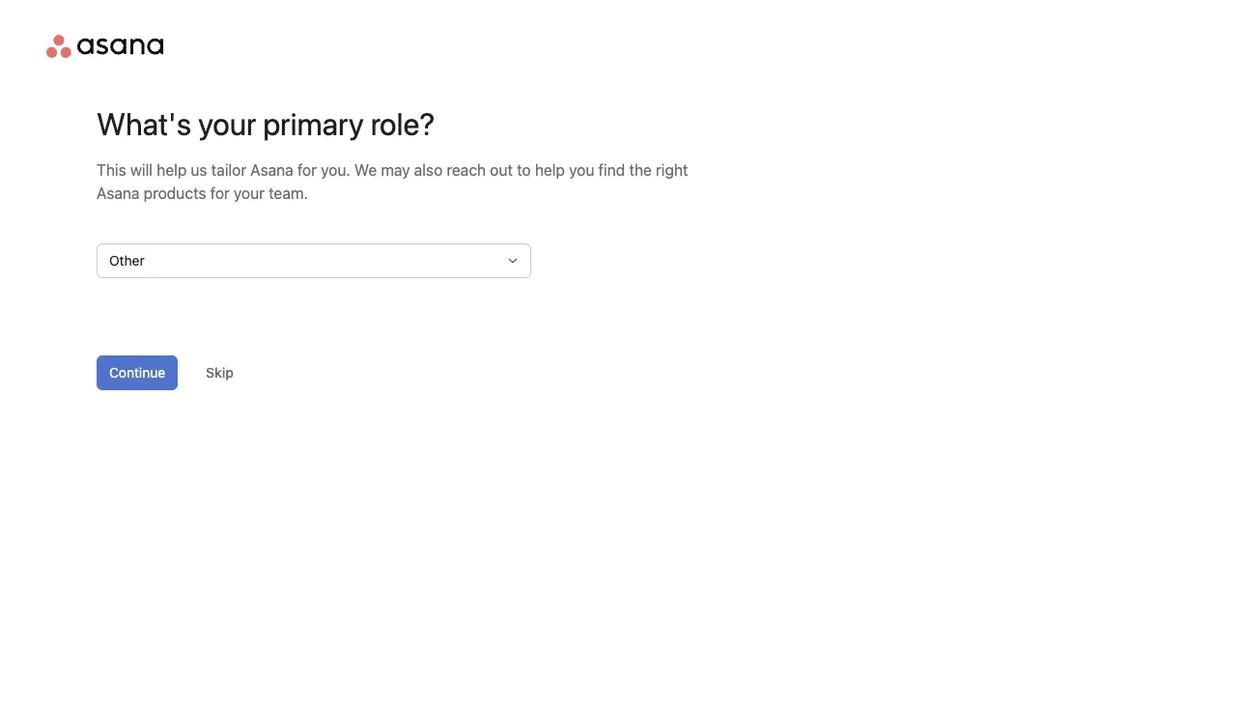 Task type: vqa. For each thing, say whether or not it's contained in the screenshot.
your in the This Will Help Us Tailor Asana For You. We May Also Reach Out To Help You Find The Right Asana Products For Your Team.
yes



Task type: locate. For each thing, give the bounding box(es) containing it.
continue button
[[97, 356, 178, 390]]

asana
[[250, 161, 293, 179], [97, 184, 140, 202]]

1 vertical spatial for
[[210, 184, 230, 202]]

asana up the team.
[[250, 161, 293, 179]]

help
[[157, 161, 187, 179], [535, 161, 565, 179]]

1 horizontal spatial help
[[535, 161, 565, 179]]

skip
[[206, 365, 234, 381]]

may
[[381, 161, 410, 179]]

reach
[[447, 161, 486, 179]]

2 help from the left
[[535, 161, 565, 179]]

other
[[109, 253, 145, 269]]

for left you.
[[297, 161, 317, 179]]

what's
[[97, 105, 191, 142]]

your
[[198, 105, 256, 142], [234, 184, 265, 202]]

this will help us tailor asana for you. we may also reach out to help you find the right asana products for your team.
[[97, 161, 688, 202]]

asana image
[[46, 35, 163, 58]]

out
[[490, 161, 513, 179]]

primary role?
[[263, 105, 435, 142]]

what's your primary role?
[[97, 105, 435, 142]]

0 horizontal spatial help
[[157, 161, 187, 179]]

1 help from the left
[[157, 161, 187, 179]]

team.
[[269, 184, 308, 202]]

tailor
[[211, 161, 246, 179]]

for down tailor
[[210, 184, 230, 202]]

to
[[517, 161, 531, 179]]

skip button
[[193, 356, 246, 390]]

will
[[130, 161, 153, 179]]

asana down this
[[97, 184, 140, 202]]

1 vertical spatial asana
[[97, 184, 140, 202]]

for
[[297, 161, 317, 179], [210, 184, 230, 202]]

1 horizontal spatial for
[[297, 161, 317, 179]]

your down tailor
[[234, 184, 265, 202]]

0 vertical spatial asana
[[250, 161, 293, 179]]

1 vertical spatial your
[[234, 184, 265, 202]]

help right to
[[535, 161, 565, 179]]

help up the products
[[157, 161, 187, 179]]

this
[[97, 161, 126, 179]]

your up tailor
[[198, 105, 256, 142]]



Task type: describe. For each thing, give the bounding box(es) containing it.
continue
[[109, 365, 165, 381]]

0 horizontal spatial for
[[210, 184, 230, 202]]

you.
[[321, 161, 350, 179]]

your inside this will help us tailor asana for you. we may also reach out to help you find the right asana products for your team.
[[234, 184, 265, 202]]

find
[[598, 161, 625, 179]]

1 horizontal spatial asana
[[250, 161, 293, 179]]

other button
[[97, 243, 531, 278]]

you
[[569, 161, 594, 179]]

0 vertical spatial your
[[198, 105, 256, 142]]

us
[[191, 161, 207, 179]]

right
[[656, 161, 688, 179]]

also
[[414, 161, 443, 179]]

0 vertical spatial for
[[297, 161, 317, 179]]

0 horizontal spatial asana
[[97, 184, 140, 202]]

products
[[144, 184, 206, 202]]

we
[[355, 161, 377, 179]]

the
[[629, 161, 652, 179]]



